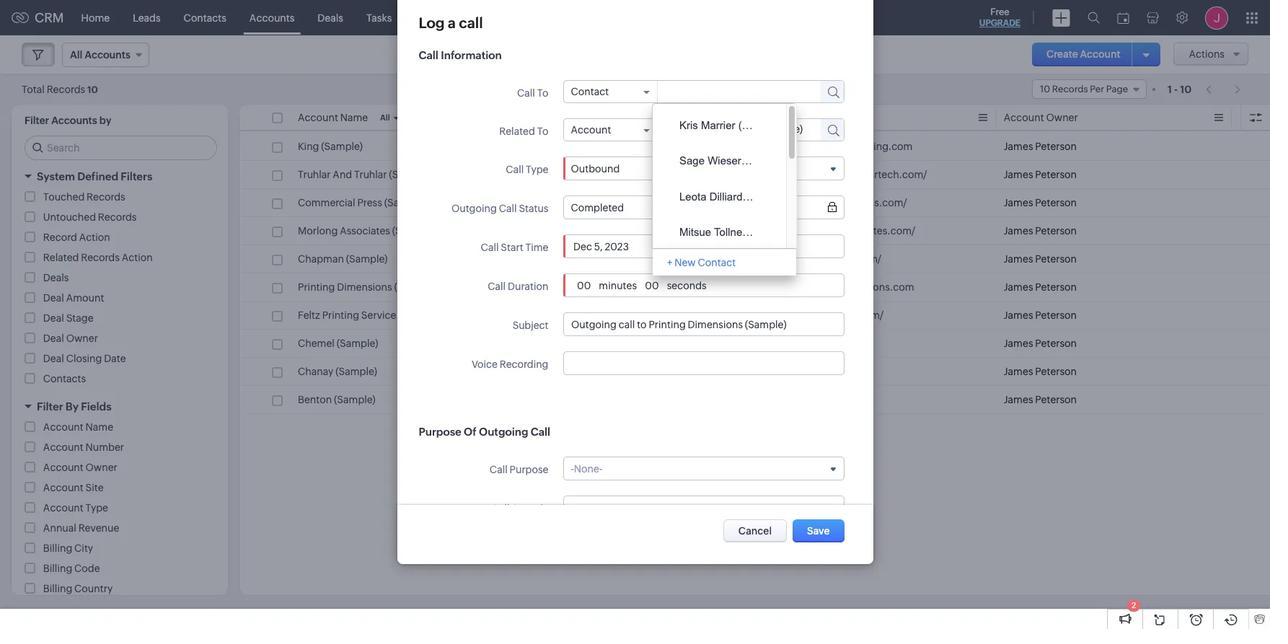 Task type: locate. For each thing, give the bounding box(es) containing it.
0 vertical spatial filter
[[25, 115, 49, 126]]

records for total
[[47, 83, 85, 95]]

3 james peterson from the top
[[1004, 197, 1077, 209]]

name for all
[[340, 112, 368, 123]]

mitsue
[[680, 226, 712, 238]]

1 vertical spatial -
[[571, 463, 574, 474]]

account name up king (sample) link
[[298, 112, 368, 123]]

4 peterson from the top
[[1036, 225, 1077, 237]]

555-555-5555 for morlong associates (sample)
[[533, 225, 599, 237]]

1 vertical spatial purpose
[[510, 464, 549, 476]]

1 vertical spatial name
[[86, 421, 113, 433]]

10 right 1
[[1181, 83, 1192, 95]]

feltz printing service (sample) link
[[298, 308, 440, 323]]

2
[[1132, 601, 1137, 610]]

outgoing right of
[[479, 426, 529, 438]]

1 peterson from the top
[[1036, 141, 1077, 152]]

owner down create
[[1047, 112, 1079, 123]]

555-
[[533, 141, 554, 152], [554, 141, 576, 152], [533, 169, 554, 180], [554, 169, 576, 180], [533, 197, 554, 209], [554, 197, 576, 209], [533, 225, 554, 237], [554, 225, 576, 237], [533, 253, 554, 265], [554, 253, 576, 265], [533, 281, 554, 293], [554, 281, 576, 293], [533, 310, 554, 321], [554, 310, 576, 321], [533, 338, 554, 349], [554, 338, 576, 349], [533, 366, 554, 377], [554, 366, 576, 377]]

5555 for http://kingmanufacturing.com
[[575, 141, 599, 152]]

9 peterson from the top
[[1036, 366, 1077, 377]]

6 james from the top
[[1004, 281, 1034, 293]]

leota
[[680, 190, 707, 203]]

10 inside total records 10
[[87, 84, 98, 95]]

2 billing from the top
[[43, 563, 72, 574]]

billing down annual
[[43, 543, 72, 554]]

0 vertical spatial accounts
[[250, 12, 295, 23]]

name left all
[[340, 112, 368, 123]]

action down untouched records
[[122, 252, 153, 263]]

0 horizontal spatial truhlar
[[298, 169, 331, 180]]

james for http://chanayus.com/
[[1004, 366, 1034, 377]]

2 james from the top
[[1004, 169, 1034, 180]]

filters
[[121, 170, 152, 183]]

call for information
[[419, 49, 439, 61]]

truhlar left and
[[298, 169, 331, 180]]

1 vertical spatial outgoing
[[479, 426, 529, 438]]

mmm d, yyyy text field
[[571, 241, 682, 252]]

1 horizontal spatial type
[[526, 164, 549, 175]]

0 horizontal spatial name
[[86, 421, 113, 433]]

(sample) right tollner
[[749, 226, 793, 238]]

1 vertical spatial billing
[[43, 563, 72, 574]]

type for account type
[[86, 502, 108, 514]]

subject
[[513, 320, 549, 331]]

owner up closing
[[66, 333, 98, 344]]

1 vertical spatial printing
[[322, 310, 359, 321]]

1 555-555-5555 from the top
[[533, 141, 599, 152]]

actions
[[1190, 48, 1225, 60]]

6 5555 from the top
[[575, 281, 599, 293]]

http://kingmanufacturing.com link
[[769, 139, 913, 154]]

1 horizontal spatial related
[[500, 126, 535, 137]]

1 horizontal spatial name
[[340, 112, 368, 123]]

2 peterson from the top
[[1036, 169, 1077, 180]]

8 james from the top
[[1004, 338, 1034, 349]]

1 horizontal spatial deals
[[318, 12, 343, 23]]

0 vertical spatial action
[[79, 232, 110, 243]]

1 billing from the top
[[43, 543, 72, 554]]

to for call to
[[537, 87, 549, 99]]

meetings link
[[404, 0, 470, 35]]

1 horizontal spatial account owner
[[1004, 112, 1079, 123]]

deal owner
[[43, 333, 98, 344]]

2 vertical spatial billing
[[43, 583, 72, 595]]

james for http://printingdimensions.com
[[1004, 281, 1034, 293]]

call
[[419, 49, 439, 61], [517, 87, 535, 99], [506, 164, 524, 175], [499, 203, 517, 214], [481, 242, 499, 253], [488, 281, 506, 292], [531, 426, 551, 438], [490, 464, 508, 476], [492, 503, 510, 515]]

peterson for http://kingmanufacturing.com
[[1036, 141, 1077, 152]]

peterson
[[1036, 141, 1077, 152], [1036, 169, 1077, 180], [1036, 197, 1077, 209], [1036, 225, 1077, 237], [1036, 253, 1077, 265], [1036, 281, 1077, 293], [1036, 310, 1077, 321], [1036, 338, 1077, 349], [1036, 366, 1077, 377], [1036, 394, 1077, 406]]

1 deal from the top
[[43, 292, 64, 304]]

6 peterson from the top
[[1036, 281, 1077, 293]]

filter left 'by'
[[37, 401, 63, 413]]

10 james from the top
[[1004, 394, 1034, 406]]

0 vertical spatial name
[[340, 112, 368, 123]]

type up revenue
[[86, 502, 108, 514]]

printing up chemel (sample)
[[322, 310, 359, 321]]

1 horizontal spatial account name
[[298, 112, 368, 123]]

account owner
[[1004, 112, 1079, 123], [43, 462, 117, 473]]

call up phone
[[517, 87, 535, 99]]

8 5555 from the top
[[575, 338, 599, 349]]

truhlar up press
[[354, 169, 387, 180]]

contact up account field
[[571, 86, 609, 97]]

http://kingmanufacturing.com
[[769, 141, 913, 152]]

0 vertical spatial outgoing
[[452, 203, 497, 214]]

related for related records action
[[43, 252, 79, 263]]

deal for deal amount
[[43, 292, 64, 304]]

records up filter accounts by
[[47, 83, 85, 95]]

calls link
[[470, 0, 516, 35]]

related down phone
[[500, 126, 535, 137]]

accounts left by
[[51, 115, 97, 126]]

related down record
[[43, 252, 79, 263]]

(sample) down chemel (sample) link at the bottom left
[[336, 366, 377, 377]]

none-
[[574, 463, 603, 474]]

1 horizontal spatial contacts
[[184, 12, 226, 23]]

4 deal from the top
[[43, 353, 64, 364]]

billing down billing code
[[43, 583, 72, 595]]

deals left tasks 'link'
[[318, 12, 343, 23]]

james peterson for http://morlongassociates.com/
[[1004, 225, 1077, 237]]

truhlar
[[298, 169, 331, 180], [354, 169, 387, 180]]

0 vertical spatial billing
[[43, 543, 72, 554]]

1
[[1168, 83, 1173, 95]]

Search text field
[[25, 136, 216, 159]]

(sample) right dilliard
[[746, 190, 790, 203]]

type
[[526, 164, 549, 175], [86, 502, 108, 514]]

tasks link
[[355, 0, 404, 35]]

james for http://commercialpress.com/
[[1004, 197, 1034, 209]]

deals
[[318, 12, 343, 23], [43, 272, 69, 284]]

1 horizontal spatial action
[[122, 252, 153, 263]]

0 horizontal spatial related
[[43, 252, 79, 263]]

9 james peterson from the top
[[1004, 366, 1077, 377]]

to down phone
[[537, 126, 549, 137]]

10 james peterson from the top
[[1004, 394, 1077, 406]]

james for http://chapmanus.com/
[[1004, 253, 1034, 265]]

3 peterson from the top
[[1036, 197, 1077, 209]]

5 peterson from the top
[[1036, 253, 1077, 265]]

call for duration
[[488, 281, 506, 292]]

5555 for http://feltzprinting.com/
[[575, 310, 599, 321]]

5 555-555-5555 from the top
[[533, 253, 599, 265]]

(sample) right wieser
[[745, 155, 789, 167]]

1 - 10
[[1168, 83, 1192, 95]]

navigation
[[1199, 79, 1249, 100]]

call down related to
[[506, 164, 524, 175]]

1 vertical spatial type
[[86, 502, 108, 514]]

1 vertical spatial contacts
[[43, 373, 86, 385]]

to
[[537, 87, 549, 99], [537, 126, 549, 137]]

untouched records
[[43, 211, 137, 223]]

0 vertical spatial account name
[[298, 112, 368, 123]]

filter inside dropdown button
[[37, 401, 63, 413]]

3 james from the top
[[1004, 197, 1034, 209]]

0 vertical spatial to
[[537, 87, 549, 99]]

call left start
[[481, 242, 499, 253]]

deal for deal closing date
[[43, 353, 64, 364]]

sage wieser (sample)
[[680, 155, 789, 167]]

0 vertical spatial -
[[1175, 83, 1179, 95]]

call
[[459, 14, 483, 31]]

truhlar and truhlar (sample)
[[298, 169, 431, 180]]

0 horizontal spatial accounts
[[51, 115, 97, 126]]

start
[[501, 242, 524, 253]]

james for http://kingmanufacturing.com
[[1004, 141, 1034, 152]]

0 vertical spatial purpose
[[419, 426, 462, 438]]

http://printingdimensions.com link
[[769, 280, 915, 294]]

billing for billing country
[[43, 583, 72, 595]]

james
[[1004, 141, 1034, 152], [1004, 169, 1034, 180], [1004, 197, 1034, 209], [1004, 225, 1034, 237], [1004, 253, 1034, 265], [1004, 281, 1034, 293], [1004, 310, 1034, 321], [1004, 338, 1034, 349], [1004, 366, 1034, 377], [1004, 394, 1034, 406]]

1 horizontal spatial truhlar
[[354, 169, 387, 180]]

5555 for http://chanayus.com/
[[575, 366, 599, 377]]

1 horizontal spatial -
[[1175, 83, 1179, 95]]

5 5555 from the top
[[575, 253, 599, 265]]

1 vertical spatial account name
[[43, 421, 113, 433]]

8 james peterson from the top
[[1004, 338, 1077, 349]]

4 james peterson from the top
[[1004, 225, 1077, 237]]

account owner down create
[[1004, 112, 1079, 123]]

9 5555 from the top
[[575, 366, 599, 377]]

deal down the deal stage
[[43, 333, 64, 344]]

(sample) right the marrier
[[739, 119, 783, 131]]

555-555-5555 for king (sample)
[[533, 141, 599, 152]]

555-555-5555 for feltz printing service (sample)
[[533, 310, 599, 321]]

filter down total
[[25, 115, 49, 126]]

and
[[333, 169, 352, 180]]

deal up the deal stage
[[43, 292, 64, 304]]

5555 for http://printingdimensions.com
[[575, 281, 599, 293]]

6 555-555-5555 from the top
[[533, 281, 599, 293]]

name
[[340, 112, 368, 123], [86, 421, 113, 433]]

3 5555 from the top
[[575, 197, 599, 209]]

+
[[668, 257, 673, 268]]

contact down hh:mm a text box
[[698, 257, 736, 268]]

to up phone
[[537, 87, 549, 99]]

peterson for http://chanayus.com/
[[1036, 366, 1077, 377]]

account type
[[43, 502, 108, 514]]

leads
[[133, 12, 161, 23]]

(sample) inside king (sample) link
[[321, 141, 363, 152]]

call for start
[[481, 242, 499, 253]]

4 555-555-5555 from the top
[[533, 225, 599, 237]]

minutes
[[597, 280, 639, 291]]

touched
[[43, 191, 85, 203]]

10 up filter accounts by
[[87, 84, 98, 95]]

Account field
[[571, 124, 650, 136]]

8 555-555-5555 from the top
[[533, 338, 599, 349]]

http://printingdimensions.com
[[769, 281, 915, 293]]

5555 for http://morlongassociates.com/
[[575, 225, 599, 237]]

hh:mm a text field
[[689, 241, 744, 252]]

(sample) up and
[[321, 141, 363, 152]]

10 for 1 - 10
[[1181, 83, 1192, 95]]

(sample) inside chanay (sample) 'link'
[[336, 366, 377, 377]]

(sample) down feltz printing service (sample)
[[337, 338, 378, 349]]

0 horizontal spatial account owner
[[43, 462, 117, 473]]

(sample) inside kris marrier (sample) link
[[739, 119, 783, 131]]

action up related records action
[[79, 232, 110, 243]]

9 555-555-5555 from the top
[[533, 366, 599, 377]]

(sample) right the associates at the left top
[[392, 225, 434, 237]]

(sample) up printing dimensions (sample) link
[[346, 253, 388, 265]]

(sample) right 'service'
[[398, 310, 440, 321]]

action
[[79, 232, 110, 243], [122, 252, 153, 263]]

555-555-5555 for chanay (sample)
[[533, 366, 599, 377]]

commercial press (sample)
[[298, 197, 426, 209]]

0 vertical spatial deals
[[318, 12, 343, 23]]

account name up the account number
[[43, 421, 113, 433]]

0 vertical spatial account owner
[[1004, 112, 1079, 123]]

chapman (sample)
[[298, 253, 388, 265]]

city
[[74, 543, 93, 554]]

(sample) inside "chapman (sample)" link
[[346, 253, 388, 265]]

555-555-5555 for chapman (sample)
[[533, 253, 599, 265]]

owner down number
[[86, 462, 117, 473]]

records down defined
[[87, 191, 125, 203]]

records down 'touched records'
[[98, 211, 137, 223]]

1 james from the top
[[1004, 141, 1034, 152]]

4 5555 from the top
[[575, 225, 599, 237]]

5555 for http://truhlarandtruhlartech.com/
[[575, 169, 599, 180]]

deal left stage
[[43, 312, 64, 324]]

call down log
[[419, 49, 439, 61]]

billing for billing code
[[43, 563, 72, 574]]

- right 1
[[1175, 83, 1179, 95]]

profile image
[[1206, 6, 1229, 29]]

http://bentonus.com/
[[769, 394, 872, 406]]

site
[[86, 482, 104, 494]]

purpose up agenda at the bottom
[[510, 464, 549, 476]]

printing down chapman
[[298, 281, 335, 293]]

create account
[[1047, 48, 1121, 60]]

benton
[[298, 394, 332, 406]]

deal down deal owner on the left bottom
[[43, 353, 64, 364]]

records down the record action
[[81, 252, 120, 263]]

1 vertical spatial deals
[[43, 272, 69, 284]]

log
[[419, 14, 445, 31]]

10 peterson from the top
[[1036, 394, 1077, 406]]

7 peterson from the top
[[1036, 310, 1077, 321]]

commercial
[[298, 197, 356, 209]]

account name for account number
[[43, 421, 113, 433]]

agenda
[[512, 503, 549, 515]]

2 truhlar from the left
[[354, 169, 387, 180]]

1 horizontal spatial accounts
[[250, 12, 295, 23]]

outgoing call status
[[452, 203, 549, 214]]

record action
[[43, 232, 110, 243]]

None button
[[724, 520, 787, 543], [793, 520, 845, 543], [724, 520, 787, 543], [793, 520, 845, 543]]

1 5555 from the top
[[575, 141, 599, 152]]

(sample) inside 'mitsue tollner (sample)' link
[[749, 226, 793, 238]]

None text field
[[643, 280, 662, 291], [571, 319, 837, 330], [643, 280, 662, 291], [571, 319, 837, 330]]

0 vertical spatial contact
[[571, 86, 609, 97]]

billing down billing city
[[43, 563, 72, 574]]

contacts
[[184, 12, 226, 23], [43, 373, 86, 385]]

(sample) up 'service'
[[394, 281, 436, 293]]

dimensions
[[337, 281, 392, 293]]

morlong associates (sample) link
[[298, 224, 434, 238]]

Outbound field
[[571, 163, 837, 174]]

6 james peterson from the top
[[1004, 281, 1077, 293]]

call down purpose of outgoing call
[[490, 464, 508, 476]]

james peterson for http://chanayus.com/
[[1004, 366, 1077, 377]]

peterson for http://morlongassociates.com/
[[1036, 225, 1077, 237]]

None text field
[[658, 81, 808, 101], [658, 119, 812, 139], [575, 280, 594, 291], [658, 81, 808, 101], [658, 119, 812, 139], [575, 280, 594, 291]]

1 to from the top
[[537, 87, 549, 99]]

0 horizontal spatial type
[[86, 502, 108, 514]]

purpose left of
[[419, 426, 462, 438]]

555-555-5555 for chemel (sample)
[[533, 338, 599, 349]]

3 deal from the top
[[43, 333, 64, 344]]

contacts down closing
[[43, 373, 86, 385]]

james peterson for http://chapmanus.com/
[[1004, 253, 1077, 265]]

0 horizontal spatial 10
[[87, 84, 98, 95]]

contacts right leads
[[184, 12, 226, 23]]

1 vertical spatial related
[[43, 252, 79, 263]]

by
[[99, 115, 111, 126]]

555-555-5555
[[533, 141, 599, 152], [533, 169, 599, 180], [533, 197, 599, 209], [533, 225, 599, 237], [533, 253, 599, 265], [533, 281, 599, 293], [533, 310, 599, 321], [533, 338, 599, 349], [533, 366, 599, 377]]

james for http://truhlarandtruhlartech.com/
[[1004, 169, 1034, 180]]

7 james peterson from the top
[[1004, 310, 1077, 321]]

3 555-555-5555 from the top
[[533, 197, 599, 209]]

row group
[[240, 133, 1271, 414]]

1 james peterson from the top
[[1004, 141, 1077, 152]]

outgoing up call start time
[[452, 203, 497, 214]]

owner
[[1047, 112, 1079, 123], [66, 333, 98, 344], [86, 462, 117, 473]]

kris
[[680, 119, 698, 131]]

10
[[1181, 83, 1192, 95], [87, 84, 98, 95]]

-None- field
[[571, 463, 837, 474]]

(sample) up commercial press (sample)
[[389, 169, 431, 180]]

outbound
[[571, 163, 620, 174]]

2 5555 from the top
[[575, 169, 599, 180]]

2 to from the top
[[537, 126, 549, 137]]

Contact field
[[571, 86, 650, 97]]

james peterson for http://bentonus.com/
[[1004, 394, 1077, 406]]

Completed field
[[571, 202, 837, 213]]

2 555-555-5555 from the top
[[533, 169, 599, 180]]

1 horizontal spatial purpose
[[510, 464, 549, 476]]

commercial press (sample) link
[[298, 196, 426, 210]]

call left agenda at the bottom
[[492, 503, 510, 515]]

account owner down the account number
[[43, 462, 117, 473]]

(sample) down chanay (sample) 'link'
[[334, 394, 376, 406]]

1 vertical spatial to
[[537, 126, 549, 137]]

http://commercialpress.com/
[[769, 197, 908, 209]]

2 james peterson from the top
[[1004, 169, 1077, 180]]

0 horizontal spatial account name
[[43, 421, 113, 433]]

deals up deal amount
[[43, 272, 69, 284]]

3 billing from the top
[[43, 583, 72, 595]]

accounts left deals "link" on the left of page
[[250, 12, 295, 23]]

free
[[991, 6, 1010, 17]]

0 vertical spatial related
[[500, 126, 535, 137]]

(sample) right press
[[384, 197, 426, 209]]

0 vertical spatial owner
[[1047, 112, 1079, 123]]

type up "status" at the left
[[526, 164, 549, 175]]

call for type
[[506, 164, 524, 175]]

amount
[[66, 292, 104, 304]]

1 vertical spatial filter
[[37, 401, 63, 413]]

dilliard
[[710, 190, 743, 203]]

call left duration
[[488, 281, 506, 292]]

(sample)
[[739, 119, 783, 131], [321, 141, 363, 152], [745, 155, 789, 167], [389, 169, 431, 180], [746, 190, 790, 203], [384, 197, 426, 209], [392, 225, 434, 237], [749, 226, 793, 238], [346, 253, 388, 265], [394, 281, 436, 293], [398, 310, 440, 321], [337, 338, 378, 349], [336, 366, 377, 377], [334, 394, 376, 406]]

7 5555 from the top
[[575, 310, 599, 321]]

revenue
[[78, 522, 119, 534]]

4 james from the top
[[1004, 225, 1034, 237]]

7 555-555-5555 from the top
[[533, 310, 599, 321]]

1 horizontal spatial contact
[[698, 257, 736, 268]]

9 james from the top
[[1004, 366, 1034, 377]]

5 james peterson from the top
[[1004, 253, 1077, 265]]

records for touched
[[87, 191, 125, 203]]

1 horizontal spatial 10
[[1181, 83, 1192, 95]]

5 james from the top
[[1004, 253, 1034, 265]]

2 vertical spatial owner
[[86, 462, 117, 473]]

0 vertical spatial type
[[526, 164, 549, 175]]

call information
[[419, 49, 502, 61]]

name down fields
[[86, 421, 113, 433]]

8 peterson from the top
[[1036, 338, 1077, 349]]

- right call purpose
[[571, 463, 574, 474]]

morlong associates (sample)
[[298, 225, 434, 237]]

new
[[675, 257, 696, 268]]

7 james from the top
[[1004, 310, 1034, 321]]

0 horizontal spatial action
[[79, 232, 110, 243]]

2 deal from the top
[[43, 312, 64, 324]]

555-555-5555 for truhlar and truhlar (sample)
[[533, 169, 599, 180]]



Task type: describe. For each thing, give the bounding box(es) containing it.
http://morlongassociates.com/
[[769, 225, 916, 237]]

call left "status" at the left
[[499, 203, 517, 214]]

code
[[74, 563, 100, 574]]

peterson for http://bentonus.com/
[[1036, 394, 1077, 406]]

tollner
[[714, 226, 746, 238]]

status
[[519, 203, 549, 214]]

(sample) inside chemel (sample) link
[[337, 338, 378, 349]]

1 vertical spatial owner
[[66, 333, 98, 344]]

james peterson for http://chemelus.com/
[[1004, 338, 1077, 349]]

leads link
[[121, 0, 172, 35]]

home
[[81, 12, 110, 23]]

a
[[448, 14, 456, 31]]

0 horizontal spatial purpose
[[419, 426, 462, 438]]

create account button
[[1033, 43, 1136, 66]]

james for http://chemelus.com/
[[1004, 338, 1034, 349]]

untouched
[[43, 211, 96, 223]]

call type
[[506, 164, 549, 175]]

tasks
[[367, 12, 392, 23]]

wieser
[[708, 155, 742, 167]]

kris marrier (sample) link
[[660, 113, 783, 138]]

information
[[441, 49, 502, 61]]

profile element
[[1197, 0, 1238, 35]]

deals inside "link"
[[318, 12, 343, 23]]

free upgrade
[[980, 6, 1021, 28]]

filter by fields
[[37, 401, 112, 413]]

system
[[37, 170, 75, 183]]

555-555-5555 for commercial press (sample)
[[533, 197, 599, 209]]

seconds
[[665, 280, 707, 291]]

http://chapmanus.com/ link
[[769, 252, 882, 266]]

http://feltzprinting.com/
[[769, 310, 884, 321]]

(sample) inside "feltz printing service (sample)" link
[[398, 310, 440, 321]]

0 horizontal spatial contacts
[[43, 373, 86, 385]]

http://chemelus.com/ link
[[769, 336, 873, 351]]

deal amount
[[43, 292, 104, 304]]

james peterson for http://commercialpress.com/
[[1004, 197, 1077, 209]]

king (sample) link
[[298, 139, 363, 154]]

0 horizontal spatial contact
[[571, 86, 609, 97]]

annual revenue
[[43, 522, 119, 534]]

5555 for http://chemelus.com/
[[575, 338, 599, 349]]

related records action
[[43, 252, 153, 263]]

king
[[298, 141, 319, 152]]

meetings
[[415, 12, 459, 23]]

total records 10
[[22, 83, 98, 95]]

http://morlongassociates.com/ link
[[769, 224, 916, 238]]

james peterson for http://kingmanufacturing.com
[[1004, 141, 1077, 152]]

records for related
[[81, 252, 120, 263]]

0 horizontal spatial deals
[[43, 272, 69, 284]]

purpose of outgoing call
[[419, 426, 551, 438]]

country
[[74, 583, 113, 595]]

contacts link
[[172, 0, 238, 35]]

total
[[22, 83, 45, 95]]

kris marrier (sample)
[[680, 119, 783, 131]]

all
[[380, 113, 390, 122]]

duration
[[508, 281, 549, 292]]

http://truhlarandtruhlartech.com/ link
[[769, 167, 928, 182]]

call purpose
[[490, 464, 549, 476]]

chemel (sample)
[[298, 338, 378, 349]]

(sample) inside morlong associates (sample) link
[[392, 225, 434, 237]]

james for http://feltzprinting.com/
[[1004, 310, 1034, 321]]

0 horizontal spatial -
[[571, 463, 574, 474]]

peterson for http://chapmanus.com/
[[1036, 253, 1077, 265]]

account site
[[43, 482, 104, 494]]

marrier
[[701, 119, 736, 131]]

row group containing king (sample)
[[240, 133, 1271, 414]]

account name for all
[[298, 112, 368, 123]]

-none-
[[571, 463, 603, 474]]

billing for billing city
[[43, 543, 72, 554]]

peterson for http://printingdimensions.com
[[1036, 281, 1077, 293]]

mitsue tollner (sample)
[[680, 226, 793, 238]]

voice
[[472, 359, 498, 370]]

call for agenda
[[492, 503, 510, 515]]

chanay (sample) link
[[298, 364, 377, 379]]

chanay (sample)
[[298, 366, 377, 377]]

0 vertical spatial contacts
[[184, 12, 226, 23]]

http://commercialpress.com/ link
[[769, 196, 908, 210]]

related to
[[500, 126, 549, 137]]

call for purpose
[[490, 464, 508, 476]]

sage wieser (sample) link
[[660, 148, 789, 174]]

(sample) inside commercial press (sample) 'link'
[[384, 197, 426, 209]]

deals link
[[306, 0, 355, 35]]

call for to
[[517, 87, 535, 99]]

peterson for http://commercialpress.com/
[[1036, 197, 1077, 209]]

1 vertical spatial contact
[[698, 257, 736, 268]]

(sample) inside benton (sample) link
[[334, 394, 376, 406]]

to for related to
[[537, 126, 549, 137]]

system defined filters button
[[12, 164, 228, 189]]

http://truhlarandtruhlartech.com/
[[769, 169, 928, 180]]

5555 for http://commercialpress.com/
[[575, 197, 599, 209]]

deal for deal owner
[[43, 333, 64, 344]]

call up call purpose
[[531, 426, 551, 438]]

james peterson for http://printingdimensions.com
[[1004, 281, 1077, 293]]

account number
[[43, 442, 124, 453]]

call duration
[[488, 281, 549, 292]]

billing country
[[43, 583, 113, 595]]

(sample) inside leota dilliard (sample) "link"
[[746, 190, 790, 203]]

upgrade
[[980, 18, 1021, 28]]

1 truhlar from the left
[[298, 169, 331, 180]]

5555 for http://chapmanus.com/
[[575, 253, 599, 265]]

filter by fields button
[[12, 394, 228, 419]]

deal stage
[[43, 312, 94, 324]]

leota dilliard (sample)
[[680, 190, 790, 203]]

accounts link
[[238, 0, 306, 35]]

(sample) inside printing dimensions (sample) link
[[394, 281, 436, 293]]

deal for deal stage
[[43, 312, 64, 324]]

number
[[86, 442, 124, 453]]

james for http://bentonus.com/
[[1004, 394, 1034, 406]]

stage
[[66, 312, 94, 324]]

+ new contact
[[668, 257, 736, 268]]

peterson for http://chemelus.com/
[[1036, 338, 1077, 349]]

log a call
[[419, 14, 483, 31]]

10 for total records 10
[[87, 84, 98, 95]]

peterson for http://truhlarandtruhlartech.com/
[[1036, 169, 1077, 180]]

0 vertical spatial printing
[[298, 281, 335, 293]]

related for related to
[[500, 126, 535, 137]]

filter for filter accounts by
[[25, 115, 49, 126]]

completed
[[571, 202, 624, 213]]

chemel (sample) link
[[298, 336, 378, 351]]

service
[[361, 310, 396, 321]]

peterson for http://feltzprinting.com/
[[1036, 310, 1077, 321]]

555-555-5555 for printing dimensions (sample)
[[533, 281, 599, 293]]

record
[[43, 232, 77, 243]]

http://chanayus.com/ link
[[769, 364, 872, 379]]

records for untouched
[[98, 211, 137, 223]]

date
[[104, 353, 126, 364]]

closing
[[66, 353, 102, 364]]

chemel
[[298, 338, 335, 349]]

james peterson for http://feltzprinting.com/
[[1004, 310, 1077, 321]]

account inside "button"
[[1081, 48, 1121, 60]]

calls
[[482, 12, 505, 23]]

http://chanayus.com/
[[769, 366, 872, 377]]

morlong
[[298, 225, 338, 237]]

name for account number
[[86, 421, 113, 433]]

(sample) inside truhlar and truhlar (sample) link
[[389, 169, 431, 180]]

printing dimensions (sample)
[[298, 281, 436, 293]]

(sample) inside sage wieser (sample) link
[[745, 155, 789, 167]]

1 vertical spatial accounts
[[51, 115, 97, 126]]

filter for filter by fields
[[37, 401, 63, 413]]

crm
[[35, 10, 64, 25]]

defined
[[77, 170, 118, 183]]

1 vertical spatial action
[[122, 252, 153, 263]]

feltz
[[298, 310, 320, 321]]

james for http://morlongassociates.com/
[[1004, 225, 1034, 237]]

1 vertical spatial account owner
[[43, 462, 117, 473]]

sage
[[680, 155, 705, 167]]

james peterson for http://truhlarandtruhlartech.com/
[[1004, 169, 1077, 180]]

type for call type
[[526, 164, 549, 175]]



Task type: vqa. For each thing, say whether or not it's contained in the screenshot.


